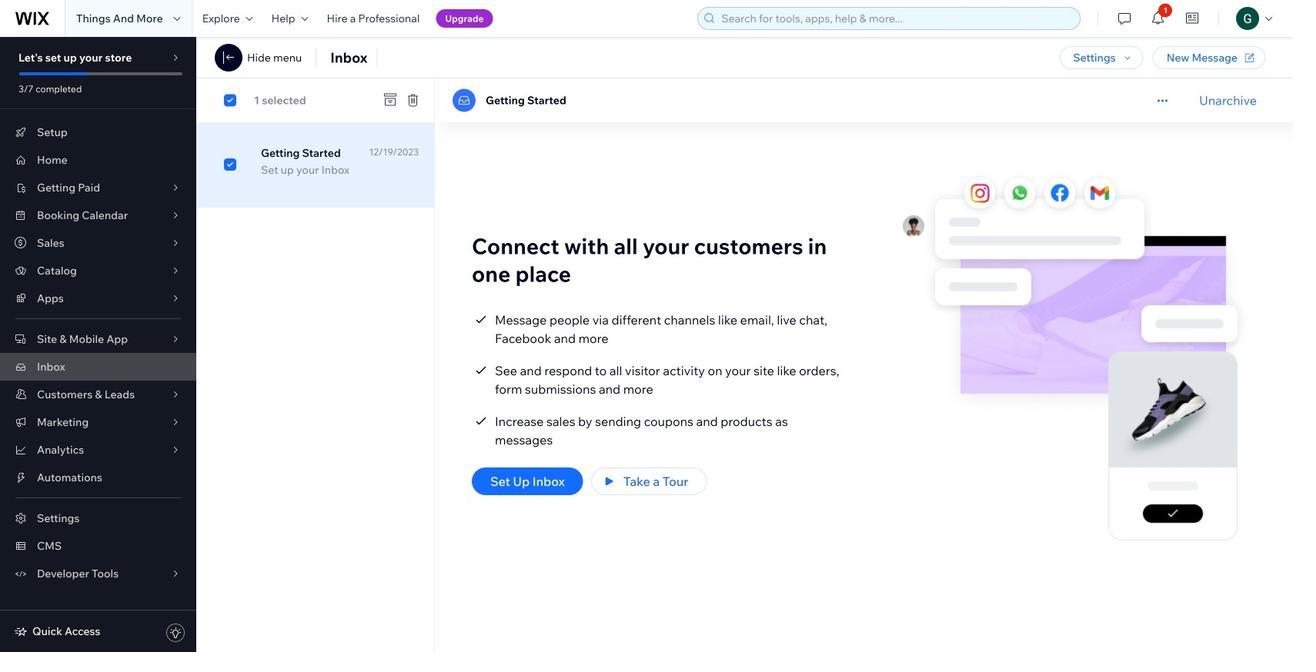 Task type: describe. For each thing, give the bounding box(es) containing it.
sidebar element
[[0, 37, 196, 653]]



Task type: locate. For each thing, give the bounding box(es) containing it.
Search for tools, apps, help & more... field
[[717, 8, 1076, 29]]

getting started image
[[453, 89, 476, 112]]

None checkbox
[[206, 91, 250, 110], [224, 156, 236, 174], [206, 91, 250, 110], [224, 156, 236, 174]]



Task type: vqa. For each thing, say whether or not it's contained in the screenshot.
1.0 associated with Scalify for Facebook Ads
no



